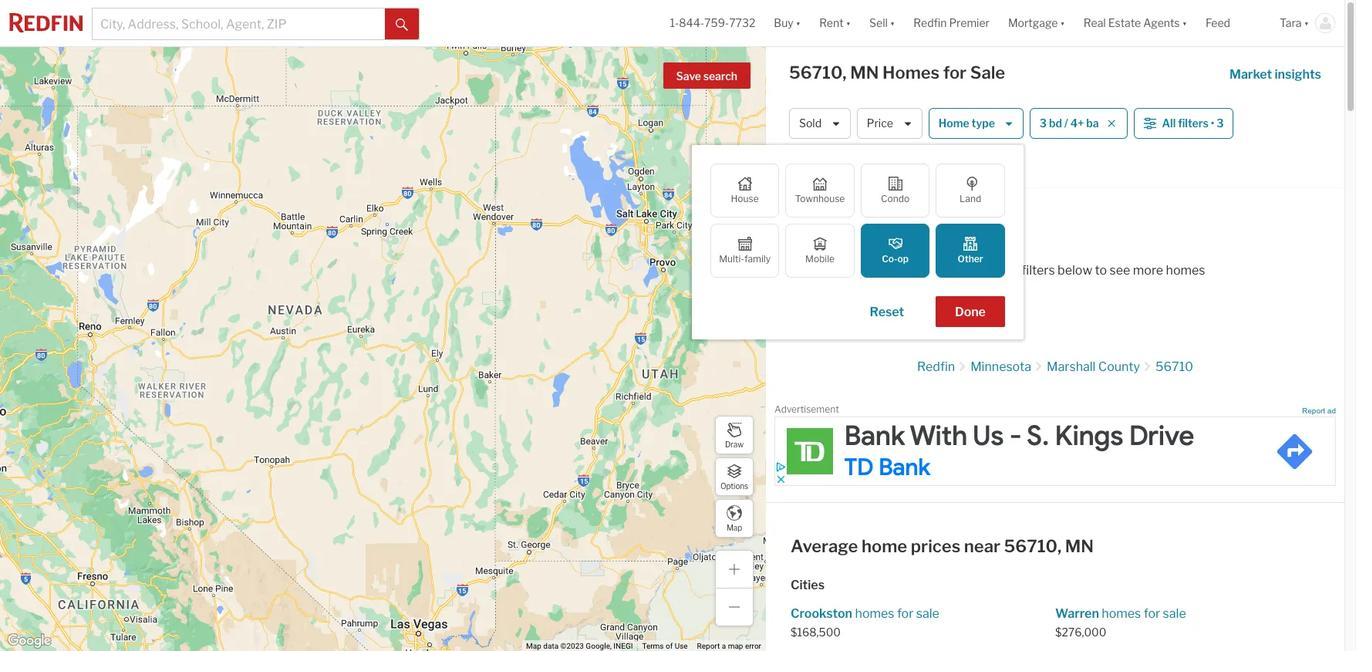 Task type: locate. For each thing, give the bounding box(es) containing it.
0 horizontal spatial co-
[[882, 253, 898, 265]]

for inside crookston homes for sale $168,500
[[897, 607, 914, 621]]

4 ▾ from the left
[[1061, 16, 1066, 30]]

report left a
[[697, 642, 720, 651]]

map data ©2023 google, inegi
[[526, 642, 633, 651]]

•
[[1211, 117, 1215, 130], [842, 162, 845, 175]]

56710, mn homes for sale
[[789, 63, 1006, 83]]

op up baths at the right top
[[898, 253, 909, 265]]

6 ▾ from the left
[[1305, 16, 1310, 30]]

save search button
[[663, 63, 751, 89]]

1 vertical spatial co-
[[957, 306, 975, 319]]

0 horizontal spatial sale
[[917, 607, 940, 621]]

56710
[[1156, 360, 1194, 374]]

1 horizontal spatial op
[[975, 306, 988, 319]]

search
[[704, 69, 738, 83]]

Mobile checkbox
[[786, 224, 855, 278]]

▾ right mortgage at top
[[1061, 16, 1066, 30]]

• inside button
[[1211, 117, 1215, 130]]

0 horizontal spatial op
[[898, 253, 909, 265]]

0 horizontal spatial co-op
[[882, 253, 909, 265]]

2 3 from the left
[[1217, 117, 1224, 130]]

tara ▾
[[1280, 16, 1310, 30]]

google,
[[586, 642, 612, 651]]

1 vertical spatial op
[[975, 306, 988, 319]]

report for report ad
[[1303, 407, 1326, 415]]

baths
[[887, 306, 916, 319]]

all filters • 3
[[1163, 117, 1224, 130]]

report inside button
[[1303, 407, 1326, 415]]

draw
[[725, 440, 744, 449]]

real estate agents ▾
[[1084, 16, 1188, 30]]

3 right all
[[1217, 117, 1224, 130]]

0 vertical spatial mn
[[851, 63, 879, 83]]

redfin premier
[[914, 16, 990, 30]]

redfin left premier
[[914, 16, 947, 30]]

sale
[[917, 607, 940, 621], [1163, 607, 1187, 621]]

0 vertical spatial reset
[[803, 263, 838, 278]]

1 horizontal spatial of
[[979, 263, 991, 278]]

reset
[[803, 263, 838, 278], [870, 305, 904, 320]]

1 horizontal spatial 3
[[1217, 117, 1224, 130]]

▾ for rent ▾
[[846, 16, 851, 30]]

map inside button
[[727, 523, 742, 532]]

of right one
[[979, 263, 991, 278]]

homes right more on the right of the page
[[1167, 263, 1206, 278]]

1 vertical spatial redfin
[[918, 360, 956, 374]]

mn up cities heading
[[1066, 536, 1094, 556]]

multi-family
[[719, 253, 771, 265]]

1 horizontal spatial map
[[727, 523, 742, 532]]

sale inside warren homes for sale $276,000
[[1163, 607, 1187, 621]]

1 vertical spatial report
[[697, 642, 720, 651]]

0 horizontal spatial report
[[697, 642, 720, 651]]

1 horizontal spatial for
[[944, 63, 967, 83]]

sale inside crookston homes for sale $168,500
[[917, 607, 940, 621]]

▾ for tara ▾
[[1305, 16, 1310, 30]]

7732
[[729, 16, 756, 30]]

homes inside crookston homes for sale $168,500
[[855, 607, 895, 621]]

0 horizontal spatial mn
[[851, 63, 879, 83]]

homes for 0
[[799, 161, 834, 174]]

mn left homes
[[851, 63, 879, 83]]

0 horizontal spatial •
[[842, 162, 845, 175]]

1 vertical spatial map
[[526, 642, 542, 651]]

1 horizontal spatial 4+
[[1071, 117, 1085, 130]]

House checkbox
[[711, 164, 780, 218]]

save
[[676, 69, 701, 83]]

homes right 0
[[799, 161, 834, 174]]

option group containing house
[[711, 164, 1005, 278]]

1 vertical spatial mn
[[1066, 536, 1094, 556]]

report left ad
[[1303, 407, 1326, 415]]

filters inside button
[[1179, 117, 1209, 130]]

▾ right the buy
[[796, 16, 801, 30]]

your
[[994, 263, 1019, 278]]

redfin for redfin
[[918, 360, 956, 374]]

op left remove co-op icon
[[975, 306, 988, 319]]

0 horizontal spatial 3
[[1040, 117, 1047, 130]]

4+ inside button
[[1071, 117, 1085, 130]]

rent ▾
[[820, 16, 851, 30]]

0 vertical spatial op
[[898, 253, 909, 265]]

0 vertical spatial 4+
[[1071, 117, 1085, 130]]

co- left remove co-op icon
[[957, 306, 975, 319]]

0 horizontal spatial 56710,
[[789, 63, 847, 83]]

prices
[[911, 536, 961, 556]]

Other checkbox
[[936, 224, 1005, 278]]

for inside warren homes for sale $276,000
[[1144, 607, 1161, 621]]

0 vertical spatial redfin
[[914, 16, 947, 30]]

rent ▾ button
[[810, 0, 861, 46]]

• for homes
[[842, 162, 845, 175]]

feed
[[1206, 16, 1231, 30]]

City, Address, School, Agent, ZIP search field
[[93, 8, 385, 39]]

draw button
[[715, 416, 754, 455]]

out
[[840, 242, 859, 256]]

homes inside 0 homes •
[[799, 161, 834, 174]]

mn
[[851, 63, 879, 83], [1066, 536, 1094, 556]]

near
[[965, 536, 1001, 556]]

3 ▾ from the left
[[890, 16, 895, 30]]

redfin link
[[918, 360, 956, 374]]

homes for warren
[[1102, 607, 1142, 621]]

Condo checkbox
[[861, 164, 930, 218]]

more
[[1134, 263, 1164, 278]]

1-844-759-7732 link
[[670, 16, 756, 30]]

homes inside warren homes for sale $276,000
[[1102, 607, 1142, 621]]

one
[[955, 263, 976, 278]]

for down home
[[897, 607, 914, 621]]

homes inside zoom out reset all filters or remove one of your filters below to see more homes
[[1167, 263, 1206, 278]]

see
[[1110, 263, 1131, 278]]

of inside zoom out reset all filters or remove one of your filters below to see more homes
[[979, 263, 991, 278]]

report a map error
[[697, 642, 762, 651]]

0 vertical spatial of
[[979, 263, 991, 278]]

reset down "zoom"
[[803, 263, 838, 278]]

1 horizontal spatial mn
[[1066, 536, 1094, 556]]

4+ left baths at the right top
[[872, 306, 885, 319]]

family
[[745, 253, 771, 265]]

for for warren
[[1144, 607, 1161, 621]]

op
[[898, 253, 909, 265], [975, 306, 988, 319]]

sell ▾ button
[[870, 0, 895, 46]]

all filters • 3 button
[[1134, 108, 1234, 139]]

homes
[[799, 161, 834, 174], [1167, 263, 1206, 278], [855, 607, 895, 621], [1102, 607, 1142, 621]]

redfin
[[914, 16, 947, 30], [918, 360, 956, 374]]

bd
[[1050, 117, 1063, 130]]

0 vertical spatial •
[[1211, 117, 1215, 130]]

co-op right out
[[882, 253, 909, 265]]

2 horizontal spatial filters
[[1179, 117, 1209, 130]]

reset inside zoom out reset all filters or remove one of your filters below to see more homes
[[803, 263, 838, 278]]

report a map error link
[[697, 642, 762, 651]]

for left sale
[[944, 63, 967, 83]]

844-
[[679, 16, 705, 30]]

map
[[727, 523, 742, 532], [526, 642, 542, 651]]

reset down or
[[870, 305, 904, 320]]

report
[[1303, 407, 1326, 415], [697, 642, 720, 651]]

▾ right rent
[[846, 16, 851, 30]]

homes for crookston
[[855, 607, 895, 621]]

co-
[[882, 253, 898, 265], [957, 306, 975, 319]]

submit search image
[[396, 18, 408, 31]]

sell
[[870, 16, 888, 30]]

0 horizontal spatial map
[[526, 642, 542, 651]]

insights
[[1275, 67, 1322, 82]]

townhouse
[[796, 193, 845, 205]]

remove 3 bd / 4+ ba image
[[1107, 119, 1116, 128]]

house
[[731, 193, 759, 205]]

1 vertical spatial 4+
[[872, 306, 885, 319]]

0 vertical spatial co-op
[[882, 253, 909, 265]]

56710 link
[[1156, 360, 1194, 374]]

1 horizontal spatial report
[[1303, 407, 1326, 415]]

1 sale from the left
[[917, 607, 940, 621]]

0 vertical spatial map
[[727, 523, 742, 532]]

1 horizontal spatial co-op
[[957, 306, 988, 319]]

• inside 0 homes •
[[842, 162, 845, 175]]

sort :
[[853, 161, 878, 174]]

1 horizontal spatial reset
[[870, 305, 904, 320]]

3
[[1040, 117, 1047, 130], [1217, 117, 1224, 130]]

4+
[[1071, 117, 1085, 130], [872, 306, 885, 319]]

1 ▾ from the left
[[796, 16, 801, 30]]

all
[[840, 263, 853, 278]]

price
[[867, 117, 894, 130]]

option group
[[711, 164, 1005, 278]]

▾ right agents
[[1183, 16, 1188, 30]]

▾ right tara
[[1305, 16, 1310, 30]]

map left the data
[[526, 642, 542, 651]]

Land checkbox
[[936, 164, 1005, 218]]

0 homes •
[[789, 161, 845, 175]]

filters right your
[[1022, 263, 1055, 278]]

1 vertical spatial of
[[666, 642, 673, 651]]

below
[[1058, 263, 1093, 278]]

zoom out reset all filters or remove one of your filters below to see more homes
[[803, 242, 1206, 278]]

2 horizontal spatial for
[[1144, 607, 1161, 621]]

co- left remove
[[882, 253, 898, 265]]

recommended
[[880, 161, 959, 174]]

3 left bd
[[1040, 117, 1047, 130]]

redfin for redfin premier
[[914, 16, 947, 30]]

mortgage ▾ button
[[1009, 0, 1066, 46]]

▾
[[796, 16, 801, 30], [846, 16, 851, 30], [890, 16, 895, 30], [1061, 16, 1066, 30], [1183, 16, 1188, 30], [1305, 16, 1310, 30]]

2 sale from the left
[[1163, 607, 1187, 621]]

56710, up cities heading
[[1004, 536, 1062, 556]]

map button
[[715, 499, 754, 538]]

1 vertical spatial •
[[842, 162, 845, 175]]

1 horizontal spatial 56710,
[[1004, 536, 1062, 556]]

dialog
[[692, 145, 1024, 340]]

$168,500
[[791, 626, 841, 639]]

for right warren
[[1144, 607, 1161, 621]]

2 ▾ from the left
[[846, 16, 851, 30]]

homes right warren
[[1102, 607, 1142, 621]]

:
[[875, 161, 878, 174]]

0 vertical spatial report
[[1303, 407, 1326, 415]]

sell ▾ button
[[861, 0, 905, 46]]

home type button
[[929, 108, 1024, 139]]

no
[[787, 213, 810, 233]]

ba
[[1087, 117, 1099, 130]]

4+ right the /
[[1071, 117, 1085, 130]]

1 horizontal spatial •
[[1211, 117, 1215, 130]]

for for crookston
[[897, 607, 914, 621]]

minnesota link
[[971, 360, 1032, 374]]

• left sort
[[842, 162, 845, 175]]

of left use
[[666, 642, 673, 651]]

▾ right sell
[[890, 16, 895, 30]]

56710,
[[789, 63, 847, 83], [1004, 536, 1062, 556]]

co-op inside option
[[882, 253, 909, 265]]

done
[[955, 305, 986, 320]]

map for map
[[727, 523, 742, 532]]

filters right all
[[1179, 117, 1209, 130]]

• right all
[[1211, 117, 1215, 130]]

0 horizontal spatial reset
[[803, 263, 838, 278]]

1 horizontal spatial sale
[[1163, 607, 1187, 621]]

co-op left remove co-op icon
[[957, 306, 988, 319]]

0 vertical spatial co-
[[882, 253, 898, 265]]

map down options
[[727, 523, 742, 532]]

1 vertical spatial reset
[[870, 305, 904, 320]]

redfin down done
[[918, 360, 956, 374]]

mobile
[[806, 253, 835, 265]]

1 vertical spatial co-op
[[957, 306, 988, 319]]

56710, up sold button
[[789, 63, 847, 83]]

0 horizontal spatial for
[[897, 607, 914, 621]]

filters right the all
[[856, 263, 890, 278]]

homes right the crookston
[[855, 607, 895, 621]]

redfin inside button
[[914, 16, 947, 30]]

$276,000
[[1056, 626, 1107, 639]]



Task type: describe. For each thing, give the bounding box(es) containing it.
real estate agents ▾ button
[[1075, 0, 1197, 46]]

Co-op checkbox
[[861, 224, 930, 278]]

report for report a map error
[[697, 642, 720, 651]]

inegi
[[614, 642, 633, 651]]

all
[[1163, 117, 1176, 130]]

0 horizontal spatial filters
[[856, 263, 890, 278]]

1 vertical spatial 56710,
[[1004, 536, 1062, 556]]

marshall county
[[1047, 360, 1141, 374]]

op inside option
[[898, 253, 909, 265]]

google image
[[4, 631, 55, 651]]

terms
[[642, 642, 664, 651]]

1 horizontal spatial filters
[[1022, 263, 1055, 278]]

recommended button
[[878, 160, 971, 175]]

cities
[[791, 578, 825, 593]]

ad
[[1328, 407, 1337, 415]]

save search
[[676, 69, 738, 83]]

buy ▾
[[774, 16, 801, 30]]

report ad
[[1303, 407, 1337, 415]]

▾ for sell ▾
[[890, 16, 895, 30]]

buy ▾ button
[[765, 0, 810, 46]]

marshall county link
[[1047, 360, 1141, 374]]

sold
[[800, 117, 822, 130]]

map region
[[0, 3, 801, 651]]

sale
[[971, 63, 1006, 83]]

estate
[[1109, 16, 1142, 30]]

759-
[[705, 16, 729, 30]]

real estate agents ▾ link
[[1084, 0, 1188, 46]]

multi-
[[719, 253, 745, 265]]

5 ▾ from the left
[[1183, 16, 1188, 30]]

ad region
[[775, 416, 1337, 486]]

0 horizontal spatial 4+
[[872, 306, 885, 319]]

1 horizontal spatial co-
[[957, 306, 975, 319]]

advertisement
[[775, 404, 840, 415]]

premier
[[950, 16, 990, 30]]

map for map data ©2023 google, inegi
[[526, 642, 542, 651]]

cities heading
[[791, 577, 1320, 594]]

sold button
[[789, 108, 851, 139]]

remove co-op image
[[994, 308, 1004, 317]]

average home prices near 56710, mn
[[791, 536, 1094, 556]]

zoom out button
[[803, 242, 860, 256]]

home
[[939, 117, 970, 130]]

results
[[814, 213, 870, 233]]

market
[[1230, 67, 1273, 82]]

market insights link
[[1230, 50, 1322, 84]]

1 3 from the left
[[1040, 117, 1047, 130]]

3 bd / 4+ ba button
[[1030, 108, 1128, 139]]

redfin premier button
[[905, 0, 999, 46]]

market insights
[[1230, 67, 1322, 82]]

data
[[544, 642, 559, 651]]

dialog containing reset
[[692, 145, 1024, 340]]

sale for warren
[[1163, 607, 1187, 621]]

map
[[728, 642, 744, 651]]

type
[[972, 117, 995, 130]]

Multi-family checkbox
[[711, 224, 780, 278]]

▾ for buy ▾
[[796, 16, 801, 30]]

options
[[721, 481, 749, 490]]

options button
[[715, 458, 754, 496]]

rent ▾ button
[[820, 0, 851, 46]]

use
[[675, 642, 688, 651]]

©2023
[[561, 642, 584, 651]]

0
[[789, 161, 797, 174]]

marshall
[[1047, 360, 1096, 374]]

mortgage ▾ button
[[999, 0, 1075, 46]]

sale for crookston
[[917, 607, 940, 621]]

3 bd / 4+ ba
[[1040, 117, 1099, 130]]

remove
[[908, 263, 952, 278]]

minnesota
[[971, 360, 1032, 374]]

▾ for mortgage ▾
[[1061, 16, 1066, 30]]

warren
[[1056, 607, 1100, 621]]

1-
[[670, 16, 679, 30]]

Townhouse checkbox
[[786, 164, 855, 218]]

report ad button
[[1303, 407, 1337, 418]]

to
[[1096, 263, 1108, 278]]

crookston
[[791, 607, 853, 621]]

reset all filters button
[[803, 263, 891, 278]]

terms of use
[[642, 642, 688, 651]]

tara
[[1280, 16, 1302, 30]]

error
[[745, 642, 762, 651]]

homes
[[883, 63, 940, 83]]

zoom
[[803, 242, 837, 256]]

agents
[[1144, 16, 1180, 30]]

• for filters
[[1211, 117, 1215, 130]]

reset inside "button"
[[870, 305, 904, 320]]

or
[[894, 263, 906, 278]]

land
[[960, 193, 982, 205]]

condo
[[881, 193, 910, 205]]

done button
[[936, 296, 1005, 327]]

a
[[722, 642, 726, 651]]

co- inside option
[[882, 253, 898, 265]]

0 vertical spatial 56710,
[[789, 63, 847, 83]]

/
[[1065, 117, 1069, 130]]

1-844-759-7732
[[670, 16, 756, 30]]

average
[[791, 536, 859, 556]]

sort
[[853, 161, 875, 174]]

no results
[[787, 213, 870, 233]]

price button
[[857, 108, 923, 139]]

home type
[[939, 117, 995, 130]]

0 horizontal spatial of
[[666, 642, 673, 651]]



Task type: vqa. For each thing, say whether or not it's contained in the screenshot.
$475,000's Favorite Button icon
no



